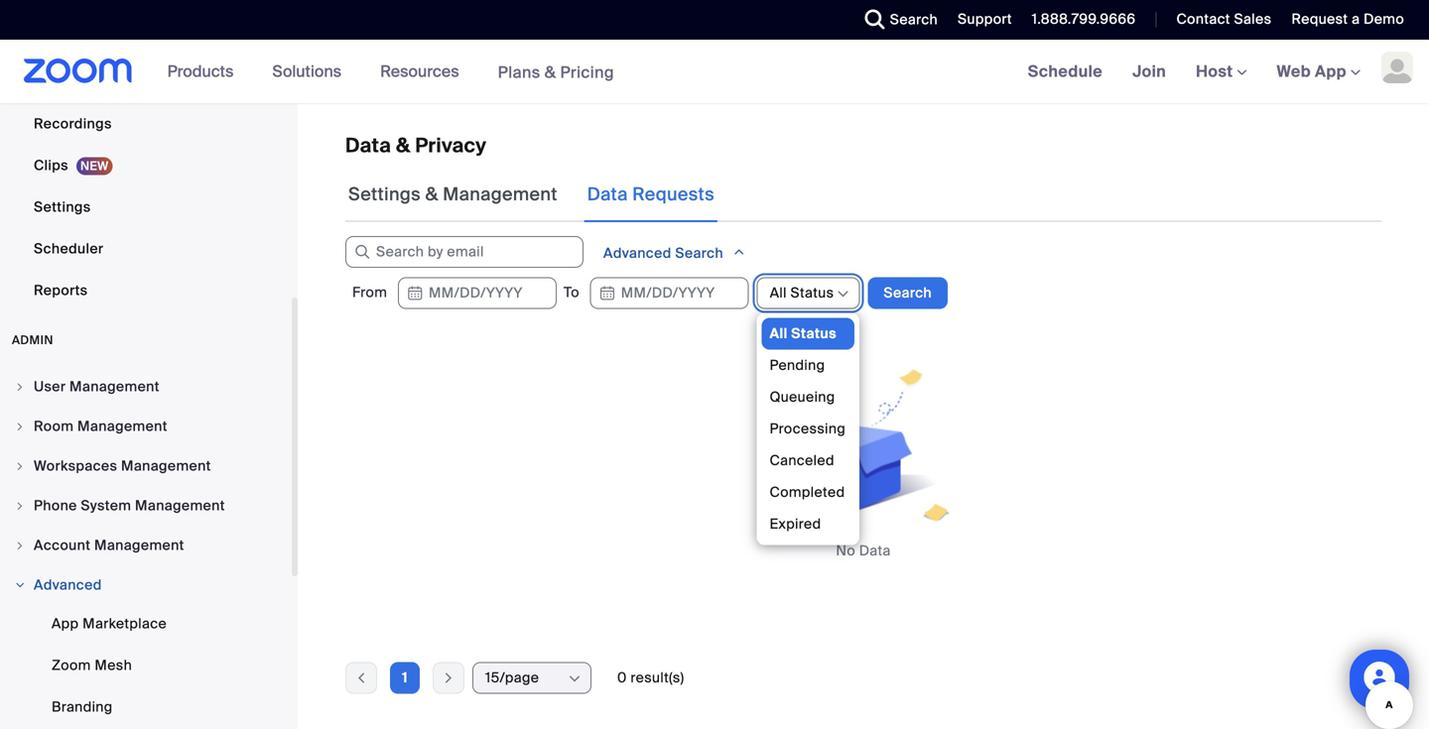 Task type: locate. For each thing, give the bounding box(es) containing it.
0 horizontal spatial settings
[[34, 198, 91, 216]]

status up pending
[[792, 325, 837, 343]]

1 all status from the top
[[770, 284, 834, 302]]

1 horizontal spatial &
[[425, 183, 438, 206]]

data requests
[[587, 183, 715, 206]]

1
[[402, 669, 408, 687]]

canceled
[[770, 452, 835, 470]]

banner
[[0, 40, 1430, 105]]

search button left support
[[850, 0, 943, 40]]

settings down data & privacy on the top of page
[[348, 183, 421, 206]]

all
[[770, 284, 787, 302], [770, 325, 788, 343]]

& inside product information navigation
[[545, 62, 556, 83]]

3 right image from the top
[[14, 580, 26, 592]]

management
[[443, 183, 558, 206], [70, 378, 160, 396], [77, 417, 168, 436], [121, 457, 211, 476], [135, 497, 225, 515], [94, 537, 184, 555]]

0 vertical spatial app
[[1315, 61, 1347, 82]]

scheduler
[[34, 240, 104, 258]]

meetings navigation
[[1013, 40, 1430, 105]]

zoom logo image
[[24, 59, 133, 83]]

search
[[890, 10, 938, 29], [675, 244, 724, 263], [884, 284, 932, 302]]

advanced menu
[[0, 605, 292, 730]]

data down product information navigation
[[345, 133, 391, 158]]

marketplace
[[83, 615, 167, 633]]

1 horizontal spatial advanced
[[604, 244, 672, 263]]

status left hide options icon
[[791, 284, 834, 302]]

0 vertical spatial advanced
[[604, 244, 672, 263]]

15/page button
[[485, 664, 566, 693]]

1.888.799.9666 button
[[1017, 0, 1141, 40], [1032, 10, 1136, 28]]

settings
[[348, 183, 421, 206], [34, 198, 91, 216]]

1 all from the top
[[770, 284, 787, 302]]

all status left hide options icon
[[770, 284, 834, 302]]

settings for settings & management
[[348, 183, 421, 206]]

zoom
[[52, 657, 91, 675]]

Search by email text field
[[345, 236, 584, 268]]

right image for room management
[[14, 421, 26, 433]]

reports
[[34, 281, 88, 300]]

0 vertical spatial right image
[[14, 500, 26, 512]]

0 horizontal spatial advanced
[[34, 576, 102, 595]]

right image left 'workspaces'
[[14, 461, 26, 473]]

& inside tab
[[425, 183, 438, 206]]

advanced down account at the bottom
[[34, 576, 102, 595]]

all up pending
[[770, 325, 788, 343]]

mesh
[[95, 657, 132, 675]]

right image inside account management menu item
[[14, 540, 26, 552]]

2 horizontal spatial &
[[545, 62, 556, 83]]

search button right hide options icon
[[868, 277, 948, 309]]

0 vertical spatial search button
[[850, 0, 943, 40]]

management up room management
[[70, 378, 160, 396]]

1 horizontal spatial settings
[[348, 183, 421, 206]]

data right no
[[859, 542, 891, 560]]

data inside tab
[[587, 183, 628, 206]]

1 vertical spatial right image
[[14, 540, 26, 552]]

0 vertical spatial &
[[545, 62, 556, 83]]

1 horizontal spatial data
[[587, 183, 628, 206]]

management down phone system management menu item
[[94, 537, 184, 555]]

right image left user
[[14, 381, 26, 393]]

1 right image from the top
[[14, 500, 26, 512]]

2 vertical spatial right image
[[14, 580, 26, 592]]

advanced search button
[[588, 236, 763, 270]]

right image inside room management menu item
[[14, 421, 26, 433]]

support link
[[943, 0, 1017, 40], [958, 10, 1012, 28]]

2 vertical spatial right image
[[14, 461, 26, 473]]

all status
[[770, 284, 834, 302], [770, 325, 837, 343]]

product information navigation
[[152, 40, 629, 105]]

1 vertical spatial all status
[[770, 325, 837, 343]]

branding link
[[0, 688, 292, 728]]

settings up scheduler
[[34, 198, 91, 216]]

app inside meetings navigation
[[1315, 61, 1347, 82]]

resources
[[380, 61, 459, 82]]

& left 'privacy' at the top of the page
[[396, 133, 410, 158]]

0 vertical spatial all
[[770, 284, 787, 302]]

pending
[[770, 356, 826, 375]]

demo
[[1364, 10, 1405, 28]]

2 right image from the top
[[14, 421, 26, 433]]

status
[[791, 284, 834, 302], [792, 325, 837, 343]]

requests
[[633, 183, 715, 206]]

advanced up date picker text box
[[604, 244, 672, 263]]

phone system management menu item
[[0, 487, 292, 525]]

right image for account
[[14, 540, 26, 552]]

app marketplace link
[[0, 605, 292, 644]]

search button
[[850, 0, 943, 40], [868, 277, 948, 309]]

1 vertical spatial all
[[770, 325, 788, 343]]

settings inside tab
[[348, 183, 421, 206]]

personal menu menu
[[0, 0, 292, 313]]

plans & pricing link
[[498, 62, 614, 83], [498, 62, 614, 83]]

advanced menu item
[[0, 567, 292, 605]]

search left up image
[[675, 244, 724, 263]]

3 right image from the top
[[14, 461, 26, 473]]

0 horizontal spatial app
[[52, 615, 79, 633]]

host button
[[1196, 61, 1247, 82]]

1 vertical spatial data
[[587, 183, 628, 206]]

pricing
[[560, 62, 614, 83]]

products button
[[167, 40, 243, 103]]

0 vertical spatial all status
[[770, 284, 834, 302]]

2 vertical spatial &
[[425, 183, 438, 206]]

management for account management
[[94, 537, 184, 555]]

workspaces management menu item
[[0, 448, 292, 485]]

web
[[1277, 61, 1311, 82]]

advanced for advanced
[[34, 576, 102, 595]]

1.888.799.9666
[[1032, 10, 1136, 28]]

settings inside the personal menu menu
[[34, 198, 91, 216]]

2 right image from the top
[[14, 540, 26, 552]]

result(s)
[[631, 669, 685, 687]]

app
[[1315, 61, 1347, 82], [52, 615, 79, 633]]

join
[[1133, 61, 1167, 82]]

app right web
[[1315, 61, 1347, 82]]

resources button
[[380, 40, 468, 103]]

advanced inside advanced search dropdown button
[[604, 244, 672, 263]]

clips link
[[0, 146, 292, 186]]

hide options image
[[835, 286, 851, 302]]

all status button
[[770, 278, 834, 308]]

zoom mesh
[[52, 657, 132, 675]]

0 vertical spatial status
[[791, 284, 834, 302]]

1 vertical spatial app
[[52, 615, 79, 633]]

0 vertical spatial right image
[[14, 381, 26, 393]]

2 all status from the top
[[770, 325, 837, 343]]

sales
[[1234, 10, 1272, 28]]

recordings
[[34, 115, 112, 133]]

right image inside 'workspaces management' menu item
[[14, 461, 26, 473]]

processing
[[770, 420, 846, 438]]

& for pricing
[[545, 62, 556, 83]]

plans & pricing
[[498, 62, 614, 83]]

all status up pending
[[770, 325, 837, 343]]

all left hide options icon
[[770, 284, 787, 302]]

1 vertical spatial &
[[396, 133, 410, 158]]

& down data & privacy on the top of page
[[425, 183, 438, 206]]

banner containing products
[[0, 40, 1430, 105]]

search right hide options icon
[[884, 284, 932, 302]]

2 vertical spatial data
[[859, 542, 891, 560]]

1 right image from the top
[[14, 381, 26, 393]]

request a demo link
[[1277, 0, 1430, 40], [1292, 10, 1405, 28]]

right image inside phone system management menu item
[[14, 500, 26, 512]]

0 vertical spatial data
[[345, 133, 391, 158]]

management down room management menu item
[[121, 457, 211, 476]]

1 vertical spatial search
[[675, 244, 724, 263]]

right image left room
[[14, 421, 26, 433]]

2 all from the top
[[770, 325, 788, 343]]

data left the requests
[[587, 183, 628, 206]]

previous page image
[[346, 670, 376, 687]]

1 horizontal spatial app
[[1315, 61, 1347, 82]]

1 vertical spatial right image
[[14, 421, 26, 433]]

management down 'workspaces management' menu item
[[135, 497, 225, 515]]

admin
[[12, 333, 53, 348]]

queueing
[[770, 388, 836, 407]]

user
[[34, 378, 66, 396]]

1 vertical spatial advanced
[[34, 576, 102, 595]]

right image
[[14, 381, 26, 393], [14, 421, 26, 433], [14, 461, 26, 473]]

zoom mesh link
[[0, 646, 292, 686]]

advanced inside "advanced" menu item
[[34, 576, 102, 595]]

solutions button
[[272, 40, 351, 103]]

search left support
[[890, 10, 938, 29]]

settings link
[[0, 188, 292, 227]]

& right plans
[[545, 62, 556, 83]]

right image
[[14, 500, 26, 512], [14, 540, 26, 552], [14, 580, 26, 592]]

management up the workspaces management at the left
[[77, 417, 168, 436]]

0 horizontal spatial &
[[396, 133, 410, 158]]

0 horizontal spatial data
[[345, 133, 391, 158]]

0 result(s)
[[617, 669, 685, 687]]

list box
[[762, 318, 855, 572]]

management up search by email text field
[[443, 183, 558, 206]]

account management menu item
[[0, 527, 292, 565]]

advanced
[[604, 244, 672, 263], [34, 576, 102, 595]]

app up zoom
[[52, 615, 79, 633]]

all inside list box
[[770, 325, 788, 343]]

data
[[345, 133, 391, 158], [587, 183, 628, 206], [859, 542, 891, 560]]

&
[[545, 62, 556, 83], [396, 133, 410, 158], [425, 183, 438, 206]]

no data
[[836, 542, 891, 560]]

contact sales link
[[1162, 0, 1277, 40], [1177, 10, 1272, 28]]

room management menu item
[[0, 408, 292, 446]]

request
[[1292, 10, 1348, 28]]

& for privacy
[[396, 133, 410, 158]]

right image inside user management menu item
[[14, 381, 26, 393]]



Task type: describe. For each thing, give the bounding box(es) containing it.
advanced for advanced search
[[604, 244, 672, 263]]

schedule
[[1028, 61, 1103, 82]]

0
[[617, 669, 627, 687]]

workspaces management
[[34, 457, 211, 476]]

schedule link
[[1013, 40, 1118, 103]]

list box containing all status
[[762, 318, 855, 572]]

app marketplace
[[52, 615, 167, 633]]

app inside advanced menu
[[52, 615, 79, 633]]

profile picture image
[[1382, 52, 1414, 83]]

& for management
[[425, 183, 438, 206]]

expired
[[770, 515, 822, 534]]

advanced search
[[604, 244, 727, 263]]

clips
[[34, 156, 68, 175]]

all status inside list box
[[770, 325, 837, 343]]

Date Picker text field
[[590, 277, 749, 309]]

1 vertical spatial search button
[[868, 277, 948, 309]]

2 vertical spatial search
[[884, 284, 932, 302]]

privacy
[[415, 133, 487, 158]]

management inside tab
[[443, 183, 558, 206]]

up image
[[732, 242, 747, 262]]

web app button
[[1277, 61, 1361, 82]]

contact sales
[[1177, 10, 1272, 28]]

web app
[[1277, 61, 1347, 82]]

Date Picker text field
[[398, 277, 557, 309]]

0 vertical spatial search
[[890, 10, 938, 29]]

scheduler link
[[0, 229, 292, 269]]

account
[[34, 537, 91, 555]]

contact
[[1177, 10, 1231, 28]]

user management
[[34, 378, 160, 396]]

data & privacy
[[345, 133, 487, 158]]

host
[[1196, 61, 1237, 82]]

management for workspaces management
[[121, 457, 211, 476]]

support
[[958, 10, 1012, 28]]

show options image
[[567, 672, 583, 687]]

1 vertical spatial status
[[792, 325, 837, 343]]

a
[[1352, 10, 1360, 28]]

no
[[836, 542, 856, 560]]

phone system management
[[34, 497, 225, 515]]

products
[[167, 61, 234, 82]]

settings for settings
[[34, 198, 91, 216]]

solutions
[[272, 61, 342, 82]]

right image for user management
[[14, 381, 26, 393]]

admin menu menu
[[0, 368, 292, 730]]

next page image
[[434, 670, 464, 687]]

room
[[34, 417, 74, 436]]

to
[[564, 283, 583, 302]]

data requests tab
[[584, 167, 718, 222]]

search inside dropdown button
[[675, 244, 724, 263]]

branding
[[52, 698, 113, 717]]

settings & management tab
[[345, 167, 561, 222]]

phone
[[34, 497, 77, 515]]

join link
[[1118, 40, 1181, 103]]

right image inside "advanced" menu item
[[14, 580, 26, 592]]

side navigation navigation
[[0, 0, 298, 730]]

right image for phone
[[14, 500, 26, 512]]

settings & management
[[348, 183, 558, 206]]

data for data & privacy
[[345, 133, 391, 158]]

user management menu item
[[0, 368, 292, 406]]

reports link
[[0, 271, 292, 311]]

workspaces
[[34, 457, 117, 476]]

tabs of privacy page tab list
[[345, 167, 718, 222]]

management for room management
[[77, 417, 168, 436]]

plans
[[498, 62, 541, 83]]

2 horizontal spatial data
[[859, 542, 891, 560]]

recordings link
[[0, 104, 292, 144]]

account management
[[34, 537, 184, 555]]

status inside popup button
[[791, 284, 834, 302]]

1 button
[[390, 663, 420, 694]]

data for data requests
[[587, 183, 628, 206]]

system
[[81, 497, 131, 515]]

request a demo
[[1292, 10, 1405, 28]]

completed
[[770, 483, 845, 502]]

15/page
[[485, 669, 539, 687]]

right image for workspaces management
[[14, 461, 26, 473]]

from
[[352, 283, 391, 302]]

management for user management
[[70, 378, 160, 396]]

all inside all status popup button
[[770, 284, 787, 302]]

room management
[[34, 417, 168, 436]]



Task type: vqa. For each thing, say whether or not it's contained in the screenshot.
Settings & Management's Settings
yes



